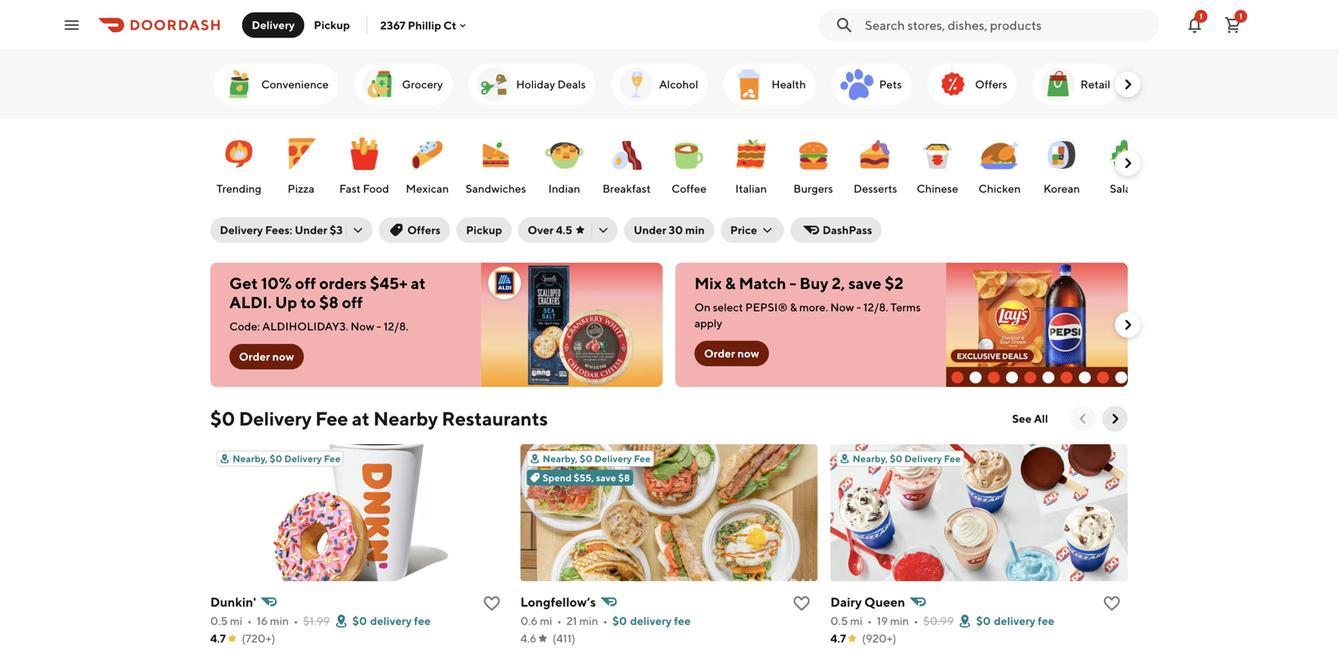 Task type: locate. For each thing, give the bounding box(es) containing it.
1 horizontal spatial mi
[[540, 615, 553, 628]]

nearby, $0 delivery fee
[[233, 453, 341, 465], [543, 453, 651, 465], [853, 453, 961, 465]]

next button of carousel image
[[1120, 76, 1136, 92], [1108, 411, 1124, 427]]

$8 right to
[[319, 293, 339, 312]]

1
[[1200, 12, 1203, 21], [1240, 12, 1243, 21]]

1 nearby, $0 delivery fee from the left
[[233, 453, 341, 465]]

order down code: on the left of page
[[239, 350, 270, 363]]

pickup button down 'sandwiches'
[[457, 218, 512, 243]]

nearby, $0 delivery fee for dunkin'
[[233, 453, 341, 465]]

next button of carousel image
[[1120, 155, 1136, 171], [1120, 317, 1136, 333]]

0 horizontal spatial order now button
[[229, 344, 304, 370]]

1 vertical spatial next button of carousel image
[[1120, 317, 1136, 333]]

mi down dairy
[[851, 615, 863, 628]]

mi right 0.6
[[540, 615, 553, 628]]

3 fee from the left
[[1038, 615, 1055, 628]]

offers down mexican
[[407, 224, 441, 237]]

• left 16
[[247, 615, 252, 628]]

3 • from the left
[[557, 615, 562, 628]]

12/8. left terms
[[864, 301, 889, 314]]

1 horizontal spatial under
[[634, 224, 667, 237]]

• right 21
[[603, 615, 608, 628]]

0 horizontal spatial nearby,
[[233, 453, 268, 465]]

offers inside "link"
[[976, 78, 1008, 91]]

1 horizontal spatial now
[[738, 347, 760, 360]]

2 click to add this store to your saved list image from the left
[[793, 594, 812, 614]]

12/8. inside get 10% off orders $45+ at aldi. up to $8 off code: aldiholiday3. now - 12/8.
[[384, 320, 409, 333]]

save inside "mix & match - buy 2, save $2 on select pepsi® & more. now - 12/8. terms apply"
[[849, 274, 882, 293]]

$8 inside get 10% off orders $45+ at aldi. up to $8 off code: aldiholiday3. now - 12/8.
[[319, 293, 339, 312]]

0 vertical spatial next button of carousel image
[[1120, 76, 1136, 92]]

min right 19
[[891, 615, 909, 628]]

0 horizontal spatial $8
[[319, 293, 339, 312]]

delivery right $0.99
[[994, 615, 1036, 628]]

2 nearby, $0 delivery fee from the left
[[543, 453, 651, 465]]

save right 2,
[[849, 274, 882, 293]]

1 horizontal spatial pickup
[[466, 224, 502, 237]]

1 horizontal spatial 1
[[1240, 12, 1243, 21]]

1 horizontal spatial $0 delivery fee
[[977, 615, 1055, 628]]

1 vertical spatial -
[[857, 301, 862, 314]]

grocery link
[[354, 64, 453, 105]]

1 1 from the left
[[1200, 12, 1203, 21]]

now
[[831, 301, 855, 314], [351, 320, 375, 333]]

12/8. down $45+
[[384, 320, 409, 333]]

2 mi from the left
[[540, 615, 553, 628]]

0 horizontal spatial 12/8.
[[384, 320, 409, 333]]

mi for dairy queen
[[851, 615, 863, 628]]

aldi.
[[229, 293, 272, 312]]

0.5 down dairy
[[831, 615, 848, 628]]

min right 16
[[270, 615, 289, 628]]

click to add this store to your saved list image for longfellow's
[[793, 594, 812, 614]]

now down 2,
[[831, 301, 855, 314]]

4.7 down dairy
[[831, 632, 846, 645]]

1 4.7 from the left
[[210, 632, 226, 645]]

order now button down "apply"
[[695, 341, 769, 367]]

pets link
[[832, 64, 912, 105]]

off
[[295, 274, 316, 293], [342, 293, 363, 312]]

now
[[738, 347, 760, 360], [272, 350, 294, 363]]

1 horizontal spatial 4.7
[[831, 632, 846, 645]]

0 horizontal spatial off
[[295, 274, 316, 293]]

0 vertical spatial offers
[[976, 78, 1008, 91]]

2 $0 delivery fee from the left
[[977, 615, 1055, 628]]

0 vertical spatial &
[[725, 274, 736, 293]]

dairy queen
[[831, 595, 906, 610]]

1 fee from the left
[[414, 615, 431, 628]]

under
[[295, 224, 328, 237], [634, 224, 667, 237]]

now inside get 10% off orders $45+ at aldi. up to $8 off code: aldiholiday3. now - 12/8.
[[351, 320, 375, 333]]

0 vertical spatial save
[[849, 274, 882, 293]]

terms
[[891, 301, 921, 314]]

19
[[877, 615, 888, 628]]

1 mi from the left
[[230, 615, 243, 628]]

1 horizontal spatial order now button
[[695, 341, 769, 367]]

click to add this store to your saved list image for dunkin'
[[482, 594, 501, 614]]

0 horizontal spatial offers
[[407, 224, 441, 237]]

16
[[257, 615, 268, 628]]

convenience
[[261, 78, 329, 91]]

3 nearby, from the left
[[853, 453, 888, 465]]

1 right notification bell image at the right top of the page
[[1240, 12, 1243, 21]]

- inside get 10% off orders $45+ at aldi. up to $8 off code: aldiholiday3. now - 12/8.
[[377, 320, 382, 333]]

0 horizontal spatial order now
[[239, 350, 294, 363]]

1 horizontal spatial save
[[849, 274, 882, 293]]

Store search: begin typing to search for stores available on DoorDash text field
[[865, 16, 1151, 34]]

price button
[[721, 218, 785, 243]]

1 horizontal spatial at
[[411, 274, 426, 293]]

0 horizontal spatial click to add this store to your saved list image
[[482, 594, 501, 614]]

0 vertical spatial pickup
[[314, 18, 350, 31]]

• left 19
[[868, 615, 872, 628]]

0 horizontal spatial &
[[725, 274, 736, 293]]

- left buy
[[790, 274, 797, 293]]

•
[[247, 615, 252, 628], [294, 615, 298, 628], [557, 615, 562, 628], [603, 615, 608, 628], [868, 615, 872, 628], [914, 615, 919, 628]]

delivery fees: under $3
[[220, 224, 343, 237]]

0 horizontal spatial 4.7
[[210, 632, 226, 645]]

order now
[[704, 347, 760, 360], [239, 350, 294, 363]]

get
[[229, 274, 258, 293]]

off down orders
[[342, 293, 363, 312]]

$8 right "$55,"
[[619, 473, 630, 484]]

4.7 down dunkin'
[[210, 632, 226, 645]]

click to add this store to your saved list image
[[482, 594, 501, 614], [793, 594, 812, 614]]

now for $8
[[272, 350, 294, 363]]

order now down "apply"
[[704, 347, 760, 360]]

delivery for dunkin'
[[370, 615, 412, 628]]

order down "apply"
[[704, 347, 736, 360]]

0 horizontal spatial fee
[[414, 615, 431, 628]]

now inside "mix & match - buy 2, save $2 on select pepsi® & more. now - 12/8. terms apply"
[[831, 301, 855, 314]]

1 horizontal spatial off
[[342, 293, 363, 312]]

0.5 for dunkin'
[[210, 615, 228, 628]]

1 under from the left
[[295, 224, 328, 237]]

1 vertical spatial &
[[790, 301, 797, 314]]

at
[[411, 274, 426, 293], [352, 408, 370, 430]]

desserts
[[854, 182, 898, 195]]

mi
[[230, 615, 243, 628], [540, 615, 553, 628], [851, 615, 863, 628]]

- down $45+
[[377, 320, 382, 333]]

1 vertical spatial pickup
[[466, 224, 502, 237]]

1 vertical spatial off
[[342, 293, 363, 312]]

0 vertical spatial -
[[790, 274, 797, 293]]

2 horizontal spatial nearby,
[[853, 453, 888, 465]]

offers
[[976, 78, 1008, 91], [407, 224, 441, 237]]

fee for dunkin'
[[414, 615, 431, 628]]

grocery image
[[361, 65, 399, 104]]

& right mix
[[725, 274, 736, 293]]

$0 delivery fee at nearby restaurants
[[210, 408, 548, 430]]

offers right offers icon
[[976, 78, 1008, 91]]

0.5 for dairy queen
[[831, 615, 848, 628]]

mi for dunkin'
[[230, 615, 243, 628]]

0 horizontal spatial at
[[352, 408, 370, 430]]

0 vertical spatial next button of carousel image
[[1120, 155, 1136, 171]]

1 horizontal spatial offers
[[976, 78, 1008, 91]]

breakfast
[[603, 182, 651, 195]]

0 horizontal spatial pickup
[[314, 18, 350, 31]]

0 horizontal spatial 0.5
[[210, 615, 228, 628]]

notification bell image
[[1186, 16, 1205, 35]]

12/8.
[[864, 301, 889, 314], [384, 320, 409, 333]]

3 delivery from the left
[[994, 615, 1036, 628]]

longfellow's
[[521, 595, 596, 610]]

0 horizontal spatial now
[[351, 320, 375, 333]]

2 4.7 from the left
[[831, 632, 846, 645]]

$0 delivery fee right $1.99
[[353, 615, 431, 628]]

under left 30
[[634, 224, 667, 237]]

aldiholiday3.
[[262, 320, 348, 333]]

now down pepsi®
[[738, 347, 760, 360]]

order for on
[[704, 347, 736, 360]]

1 click to add this store to your saved list image from the left
[[482, 594, 501, 614]]

2 under from the left
[[634, 224, 667, 237]]

$1.99
[[303, 615, 330, 628]]

convenience link
[[214, 64, 338, 105]]

0 vertical spatial pickup button
[[304, 12, 360, 38]]

2 horizontal spatial fee
[[1038, 615, 1055, 628]]

min right 30
[[686, 224, 705, 237]]

0 vertical spatial at
[[411, 274, 426, 293]]

4.6
[[521, 632, 537, 645]]

all
[[1034, 412, 1049, 426]]

0 horizontal spatial delivery
[[370, 615, 412, 628]]

1 $0 delivery fee from the left
[[353, 615, 431, 628]]

&
[[725, 274, 736, 293], [790, 301, 797, 314]]

0 horizontal spatial $0 delivery fee
[[353, 615, 431, 628]]

now for select
[[738, 347, 760, 360]]

0 vertical spatial 12/8.
[[864, 301, 889, 314]]

min inside button
[[686, 224, 705, 237]]

min
[[686, 224, 705, 237], [270, 615, 289, 628], [580, 615, 598, 628], [891, 615, 909, 628]]

1 delivery from the left
[[370, 615, 412, 628]]

1 horizontal spatial 12/8.
[[864, 301, 889, 314]]

1 vertical spatial pickup button
[[457, 218, 512, 243]]

mix & match - buy 2, save $2 on select pepsi® & more. now - 12/8. terms apply
[[695, 274, 921, 330]]

1 horizontal spatial 0.5
[[831, 615, 848, 628]]

$0 delivery fee right $0.99
[[977, 615, 1055, 628]]

2 horizontal spatial nearby, $0 delivery fee
[[853, 453, 961, 465]]

& left more.
[[790, 301, 797, 314]]

0 horizontal spatial mi
[[230, 615, 243, 628]]

order now button down code: on the left of page
[[229, 344, 304, 370]]

2 horizontal spatial mi
[[851, 615, 863, 628]]

1 horizontal spatial order now
[[704, 347, 760, 360]]

• left $0.99
[[914, 615, 919, 628]]

1 left 1 items, open order cart 'icon'
[[1200, 12, 1203, 21]]

now down the aldiholiday3.
[[272, 350, 294, 363]]

1 horizontal spatial order
[[704, 347, 736, 360]]

min right 21
[[580, 615, 598, 628]]

1 vertical spatial 12/8.
[[384, 320, 409, 333]]

0 horizontal spatial now
[[272, 350, 294, 363]]

1 horizontal spatial click to add this store to your saved list image
[[793, 594, 812, 614]]

delivery right $1.99
[[370, 615, 412, 628]]

previous button of carousel image
[[1076, 411, 1092, 427]]

- right more.
[[857, 301, 862, 314]]

retail
[[1081, 78, 1111, 91]]

at right $45+
[[411, 274, 426, 293]]

delivery right 21
[[631, 615, 672, 628]]

-
[[790, 274, 797, 293], [857, 301, 862, 314], [377, 320, 382, 333]]

0 vertical spatial now
[[831, 301, 855, 314]]

0 vertical spatial off
[[295, 274, 316, 293]]

0 horizontal spatial under
[[295, 224, 328, 237]]

pickup down 'sandwiches'
[[466, 224, 502, 237]]

$0 delivery fee
[[353, 615, 431, 628], [977, 615, 1055, 628]]

1 horizontal spatial delivery
[[631, 615, 672, 628]]

1 horizontal spatial &
[[790, 301, 797, 314]]

21
[[567, 615, 577, 628]]

• left 21
[[557, 615, 562, 628]]

see all
[[1013, 412, 1049, 426]]

0 horizontal spatial order
[[239, 350, 270, 363]]

1 horizontal spatial nearby,
[[543, 453, 578, 465]]

chicken
[[979, 182, 1021, 195]]

order now for to
[[239, 350, 294, 363]]

off up to
[[295, 274, 316, 293]]

order now for on
[[704, 347, 760, 360]]

2 delivery from the left
[[631, 615, 672, 628]]

click to add this store to your saved list image left dairy
[[793, 594, 812, 614]]

1 horizontal spatial -
[[790, 274, 797, 293]]

1 vertical spatial now
[[351, 320, 375, 333]]

$0
[[210, 408, 235, 430], [270, 453, 282, 465], [580, 453, 593, 465], [890, 453, 903, 465], [353, 615, 367, 628], [613, 615, 627, 628], [977, 615, 991, 628]]

phillip
[[408, 19, 441, 32]]

under left $3 in the left of the page
[[295, 224, 328, 237]]

- for 2,
[[857, 301, 862, 314]]

1 for 1 items, open order cart 'icon'
[[1240, 12, 1243, 21]]

2 0.5 from the left
[[831, 615, 848, 628]]

• left $1.99
[[294, 615, 298, 628]]

pets image
[[838, 65, 876, 104]]

under inside under 30 min button
[[634, 224, 667, 237]]

1 inside button
[[1240, 12, 1243, 21]]

$45+
[[370, 274, 408, 293]]

1 vertical spatial save
[[596, 473, 617, 484]]

save right "$55,"
[[596, 473, 617, 484]]

save
[[849, 274, 882, 293], [596, 473, 617, 484]]

1 horizontal spatial fee
[[674, 615, 691, 628]]

at left nearby
[[352, 408, 370, 430]]

orders
[[319, 274, 367, 293]]

get 10% off orders $45+ at aldi. up to $8 off code: aldiholiday3. now - 12/8.
[[229, 274, 426, 333]]

1 nearby, from the left
[[233, 453, 268, 465]]

next button of carousel image right retail
[[1120, 76, 1136, 92]]

fee for dairy queen
[[1038, 615, 1055, 628]]

1 vertical spatial offers
[[407, 224, 441, 237]]

pickup right delivery button
[[314, 18, 350, 31]]

holiday
[[516, 78, 555, 91]]

2 1 from the left
[[1240, 12, 1243, 21]]

fee
[[315, 408, 348, 430], [324, 453, 341, 465], [634, 453, 651, 465], [944, 453, 961, 465]]

min for dairy queen
[[891, 615, 909, 628]]

(411)
[[553, 632, 576, 645]]

dashpass button
[[791, 218, 882, 243]]

mi down dunkin'
[[230, 615, 243, 628]]

$0.99
[[924, 615, 954, 628]]

grocery
[[402, 78, 443, 91]]

nearby, for dairy queen
[[853, 453, 888, 465]]

order now button
[[695, 341, 769, 367], [229, 344, 304, 370]]

1 horizontal spatial nearby, $0 delivery fee
[[543, 453, 651, 465]]

over 4.5
[[528, 224, 573, 237]]

pickup button left 2367
[[304, 12, 360, 38]]

now down orders
[[351, 320, 375, 333]]

0 horizontal spatial -
[[377, 320, 382, 333]]

delivery inside button
[[252, 18, 295, 31]]

0 vertical spatial $8
[[319, 293, 339, 312]]

1 horizontal spatial now
[[831, 301, 855, 314]]

0 horizontal spatial 1
[[1200, 12, 1203, 21]]

delivery for dairy queen
[[994, 615, 1036, 628]]

next button of carousel image right previous button of carousel icon in the bottom of the page
[[1108, 411, 1124, 427]]

2 horizontal spatial -
[[857, 301, 862, 314]]

nearby,
[[233, 453, 268, 465], [543, 453, 578, 465], [853, 453, 888, 465]]

mi for longfellow's
[[540, 615, 553, 628]]

0.5 down dunkin'
[[210, 615, 228, 628]]

price
[[731, 224, 758, 237]]

1 vertical spatial at
[[352, 408, 370, 430]]

fee
[[414, 615, 431, 628], [674, 615, 691, 628], [1038, 615, 1055, 628]]

holiday deals
[[516, 78, 586, 91]]

2 horizontal spatial delivery
[[994, 615, 1036, 628]]

1 button
[[1218, 9, 1249, 41]]

3 mi from the left
[[851, 615, 863, 628]]

3 nearby, $0 delivery fee from the left
[[853, 453, 961, 465]]

pickup button
[[304, 12, 360, 38], [457, 218, 512, 243]]

min for longfellow's
[[580, 615, 598, 628]]

order now down code: on the left of page
[[239, 350, 294, 363]]

click to add this store to your saved list image left longfellow's
[[482, 594, 501, 614]]

1 vertical spatial $8
[[619, 473, 630, 484]]

at inside the $0 delivery fee at nearby restaurants link
[[352, 408, 370, 430]]

0 horizontal spatial nearby, $0 delivery fee
[[233, 453, 341, 465]]

0.5
[[210, 615, 228, 628], [831, 615, 848, 628]]

1 0.5 from the left
[[210, 615, 228, 628]]

now for buy
[[831, 301, 855, 314]]

2 vertical spatial -
[[377, 320, 382, 333]]

12/8. inside "mix & match - buy 2, save $2 on select pepsi® & more. now - 12/8. terms apply"
[[864, 301, 889, 314]]



Task type: vqa. For each thing, say whether or not it's contained in the screenshot.
The '$$'
no



Task type: describe. For each thing, give the bounding box(es) containing it.
spend $55, save $8
[[543, 473, 630, 484]]

1 items, open order cart image
[[1224, 16, 1243, 35]]

nearby, for dunkin'
[[233, 453, 268, 465]]

1 horizontal spatial $8
[[619, 473, 630, 484]]

2367
[[380, 19, 406, 32]]

0 horizontal spatial pickup button
[[304, 12, 360, 38]]

2 fee from the left
[[674, 615, 691, 628]]

1 vertical spatial next button of carousel image
[[1108, 411, 1124, 427]]

2367 phillip ct
[[380, 19, 457, 32]]

min for dunkin'
[[270, 615, 289, 628]]

alcohol
[[659, 78, 699, 91]]

12/8. for get 10% off orders $45+ at aldi. up to $8 off
[[384, 320, 409, 333]]

1 horizontal spatial pickup button
[[457, 218, 512, 243]]

4.5
[[556, 224, 573, 237]]

open menu image
[[62, 16, 81, 35]]

- for at
[[377, 320, 382, 333]]

health
[[772, 78, 806, 91]]

order now button for to
[[229, 344, 304, 370]]

ct
[[444, 19, 457, 32]]

select
[[713, 301, 743, 314]]

30
[[669, 224, 683, 237]]

retail image
[[1040, 65, 1078, 104]]

5 • from the left
[[868, 615, 872, 628]]

health link
[[724, 64, 816, 105]]

to
[[301, 293, 316, 312]]

dashpass
[[823, 224, 873, 237]]

alcohol image
[[618, 65, 656, 104]]

holiday deals link
[[469, 64, 596, 105]]

offers image
[[934, 65, 972, 104]]

4.7 for dunkin'
[[210, 632, 226, 645]]

1 next button of carousel image from the top
[[1120, 155, 1136, 171]]

convenience image
[[220, 65, 258, 104]]

pets
[[880, 78, 902, 91]]

coffee
[[672, 182, 707, 195]]

spend
[[543, 473, 572, 484]]

alcohol link
[[612, 64, 708, 105]]

apply
[[695, 317, 723, 330]]

deals
[[558, 78, 586, 91]]

mix
[[695, 274, 722, 293]]

10%
[[261, 274, 292, 293]]

offers button
[[379, 218, 450, 243]]

0.5 mi • 19 min •
[[831, 615, 919, 628]]

trending link
[[212, 127, 266, 200]]

order now button for on
[[695, 341, 769, 367]]

restaurants
[[442, 408, 548, 430]]

offers link
[[928, 64, 1017, 105]]

up
[[275, 293, 297, 312]]

1 • from the left
[[247, 615, 252, 628]]

2,
[[832, 274, 846, 293]]

0 horizontal spatial save
[[596, 473, 617, 484]]

$2
[[885, 274, 904, 293]]

mexican
[[406, 182, 449, 195]]

code:
[[229, 320, 260, 333]]

chinese
[[917, 182, 959, 195]]

(920+)
[[862, 632, 897, 645]]

see all link
[[1003, 406, 1058, 432]]

fast
[[339, 182, 361, 195]]

under 30 min button
[[624, 218, 715, 243]]

nearby, $0 delivery fee for dairy queen
[[853, 453, 961, 465]]

$0 delivery fee for dairy queen
[[977, 615, 1055, 628]]

under 30 min
[[634, 224, 705, 237]]

$0 delivery fee at nearby restaurants link
[[210, 406, 548, 432]]

korean
[[1044, 182, 1081, 195]]

order for to
[[239, 350, 270, 363]]

delivery button
[[242, 12, 304, 38]]

holiday deals image
[[475, 65, 513, 104]]

pizza
[[288, 182, 315, 195]]

2 next button of carousel image from the top
[[1120, 317, 1136, 333]]

queen
[[865, 595, 906, 610]]

2367 phillip ct button
[[380, 19, 469, 32]]

0.5 mi • 16 min •
[[210, 615, 298, 628]]

salad
[[1110, 182, 1138, 195]]

see
[[1013, 412, 1032, 426]]

$3
[[330, 224, 343, 237]]

food
[[363, 182, 389, 195]]

fast food
[[339, 182, 389, 195]]

more.
[[800, 301, 829, 314]]

0.6 mi • 21 min • $0 delivery fee
[[521, 615, 691, 628]]

match
[[739, 274, 787, 293]]

at inside get 10% off orders $45+ at aldi. up to $8 off code: aldiholiday3. now - 12/8.
[[411, 274, 426, 293]]

indian
[[549, 182, 580, 195]]

2 • from the left
[[294, 615, 298, 628]]

(720+)
[[242, 632, 275, 645]]

health image
[[731, 65, 769, 104]]

4 • from the left
[[603, 615, 608, 628]]

offers inside button
[[407, 224, 441, 237]]

4.7 for dairy queen
[[831, 632, 846, 645]]

0.6
[[521, 615, 538, 628]]

$0 delivery fee for dunkin'
[[353, 615, 431, 628]]

pepsi®
[[746, 301, 788, 314]]

on
[[695, 301, 711, 314]]

italian
[[736, 182, 767, 195]]

dunkin'
[[210, 595, 256, 610]]

fees:
[[265, 224, 293, 237]]

over 4.5 button
[[518, 218, 618, 243]]

buy
[[800, 274, 829, 293]]

6 • from the left
[[914, 615, 919, 628]]

nearby
[[374, 408, 438, 430]]

dairy
[[831, 595, 862, 610]]

click to add this store to your saved list image
[[1103, 594, 1122, 614]]

sandwiches
[[466, 182, 526, 195]]

retail link
[[1033, 64, 1120, 105]]

2 nearby, from the left
[[543, 453, 578, 465]]

over
[[528, 224, 554, 237]]

now for $45+
[[351, 320, 375, 333]]

1 for notification bell image at the right top of the page
[[1200, 12, 1203, 21]]

12/8. for mix & match - buy 2, save $2
[[864, 301, 889, 314]]



